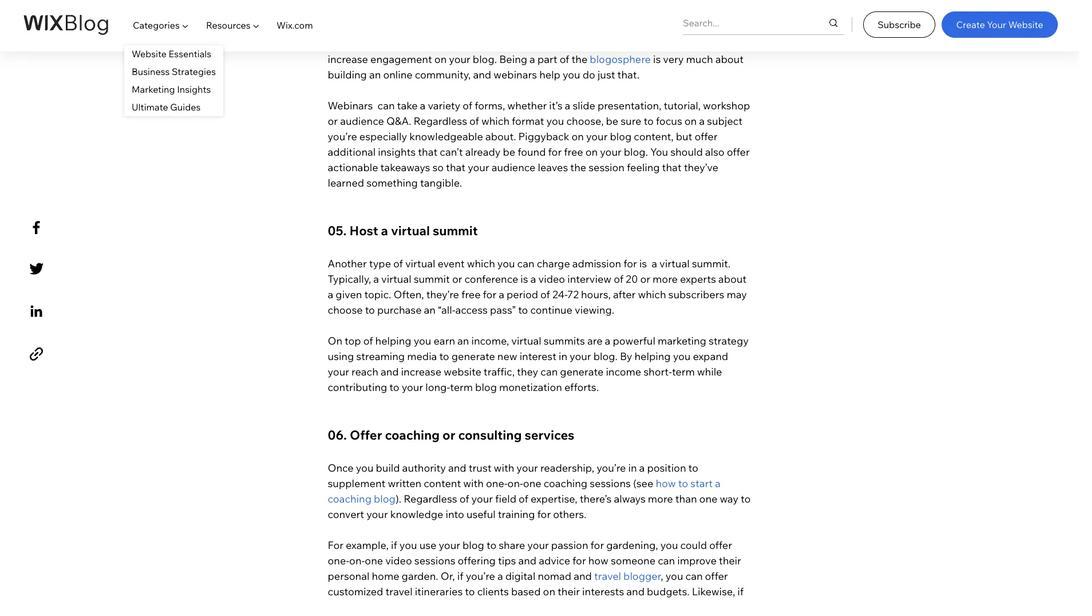 Task type: locate. For each thing, give the bounding box(es) containing it.
0 horizontal spatial increase
[[328, 52, 368, 66]]

0 vertical spatial also
[[406, 37, 425, 50]]

of left 24-
[[541, 288, 550, 301]]

1 vertical spatial how
[[589, 554, 609, 567]]

1 vertical spatial you
[[651, 145, 669, 158]]

your up blogosphere link
[[626, 37, 648, 50]]

0 horizontal spatial on-
[[349, 554, 365, 567]]

which inside webinars  can take a variety of forms, whether it's a slide presentation, tutorial, workshop or audience q&a. regardless of which format you choose, be sure to focus on a subject you're especially knowledgeable about. piggyback on your blog content, but offer additional insights that can't already be found for free on your blog. you should also offer actionable takeaways so that your audience leaves the session feeling that they've learned something tangible.
[[482, 114, 510, 127]]

1 horizontal spatial sessions
[[590, 477, 631, 490]]

can't
[[440, 145, 463, 158]]

1 horizontal spatial webinar
[[555, 6, 593, 19]]

part
[[538, 52, 558, 66]]

for down conference
[[483, 288, 497, 301]]

and inside the , you can offer customized travel itineraries to clients based on their interests and budgets. likewise, if you're an entrepreneur or career blogger, you can offer career or life coaching sessio
[[627, 585, 645, 598]]

which
[[482, 114, 510, 127], [467, 257, 495, 270], [638, 288, 667, 301]]

more down the (see
[[648, 492, 673, 506]]

and up forms,
[[473, 68, 492, 81]]

one- inside for example, if you use your blog to share your passion for gardening, you could offer one-on-one video sessions offering tips and advice for how someone can improve their personal home garden. or, if you're a digital nomad and
[[328, 554, 349, 567]]

your up session
[[600, 145, 622, 158]]

1 vertical spatial blog.
[[624, 145, 648, 158]]

1 horizontal spatial increase
[[401, 365, 442, 378]]

0 horizontal spatial charge
[[537, 257, 570, 270]]

on inside the , you can offer customized travel itineraries to clients based on their interests and budgets. likewise, if you're an entrepreneur or career blogger, you can offer career or life coaching sessio
[[543, 585, 556, 598]]

regardless inside webinars  can take a variety of forms, whether it's a slide presentation, tutorial, workshop or audience q&a. regardless of which format you choose, be sure to focus on a subject you're especially knowledgeable about. piggyback on your blog content, but offer additional insights that can't already be found for free on your blog. you should also offer actionable takeaways so that your audience leaves the session feeling that they've learned something tangible.
[[414, 114, 467, 127]]

1 vertical spatial build
[[376, 461, 400, 475]]

that up so
[[418, 145, 438, 158]]

copy link of the article image
[[26, 344, 46, 364]]

to up the content,
[[644, 114, 654, 127]]

which up about.
[[482, 114, 510, 127]]

their inside the , you can offer customized travel itineraries to clients based on their interests and budgets. likewise, if you're an entrepreneur or career blogger, you can offer career or life coaching sessio
[[558, 585, 580, 598]]

another type of virtual event which you can charge admission for is  a virtual summit. typically, a virtual summit or conference is a video interview of 20 or more experts about a given topic. often, they're free for a period of 24-72 hours, after which subscribers may choose to purchase an "all-access pass" to continue viewing.
[[328, 257, 750, 317]]

1 vertical spatial one-
[[328, 554, 349, 567]]

0 horizontal spatial new
[[328, 37, 348, 50]]

1 vertical spatial which
[[467, 257, 495, 270]]

sessions inside for example, if you use your blog to share your passion for gardening, you could offer one-on-one video sessions offering tips and advice for how someone can improve their personal home garden. or, if you're a digital nomad and
[[415, 554, 456, 567]]

0 horizontal spatial blog.
[[473, 52, 497, 66]]

to left clients
[[465, 585, 475, 598]]

virtual up experts
[[660, 257, 690, 270]]

is up period
[[521, 272, 529, 286]]

field
[[496, 492, 517, 506]]

more inside "another type of virtual event which you can charge admission for is  a virtual summit. typically, a virtual summit or conference is a video interview of 20 or more experts about a given topic. often, they're free for a period of 24-72 hours, after which subscribers may choose to purchase an "all-access pass" to continue viewing."
[[653, 272, 678, 286]]

something
[[367, 176, 418, 189]]

about inside is very much about building an online community, and webinars help you do just that.
[[716, 52, 744, 66]]

subscribers
[[669, 288, 725, 301]]

their
[[719, 554, 742, 567], [558, 585, 580, 598]]

2 vertical spatial with
[[464, 477, 484, 490]]

sessions
[[590, 477, 631, 490], [415, 554, 456, 567]]

0 vertical spatial with
[[603, 37, 624, 50]]

readership,
[[541, 461, 595, 475]]

0 vertical spatial webinar
[[555, 6, 593, 19]]

than
[[676, 492, 697, 506]]

about
[[716, 52, 744, 66], [719, 272, 747, 286]]

you up conference
[[498, 257, 515, 270]]

useful
[[467, 508, 496, 521]]

0 vertical spatial blog.
[[473, 52, 497, 66]]

travel up interests
[[595, 570, 622, 583]]

gardening,
[[607, 539, 659, 552]]

after
[[614, 288, 636, 301]]

consulting
[[459, 427, 522, 443]]

of inside you can further use your knowledge to create a webinar and charge people to attend. not only is a webinar a powerful tool for sharing your insights and teaching participants new skills, but it also helps you build deeper relationships with your audience and increase engagement on your blog. being a part of the
[[560, 52, 570, 66]]

0 horizontal spatial career
[[452, 601, 482, 601]]

0 vertical spatial in
[[559, 350, 568, 363]]

1 horizontal spatial powerful
[[613, 334, 656, 347]]

0 vertical spatial free
[[564, 145, 584, 158]]

create your website link
[[942, 11, 1059, 38]]

to inside how to start a coaching blog
[[679, 477, 689, 490]]

1 horizontal spatial career
[[592, 601, 622, 601]]

with right trust
[[494, 461, 515, 475]]

often,
[[394, 288, 424, 301]]

community,
[[415, 68, 471, 81]]

audience
[[650, 37, 694, 50], [340, 114, 384, 127], [492, 161, 536, 174]]

how inside how to start a coaching blog
[[656, 477, 676, 490]]

blog down sure
[[610, 130, 632, 143]]

which down 20
[[638, 288, 667, 301]]

new inside you can further use your knowledge to create a webinar and charge people to attend. not only is a webinar a powerful tool for sharing your insights and teaching participants new skills, but it also helps you build deeper relationships with your audience and increase engagement on your blog. being a part of the
[[328, 37, 348, 50]]

0 vertical spatial the
[[572, 52, 588, 66]]

2 vertical spatial audience
[[492, 161, 536, 174]]

your down choose, at the right top of page
[[587, 130, 608, 143]]

0 horizontal spatial if
[[391, 539, 397, 552]]

customized
[[328, 585, 383, 598]]

coaching down budgets.
[[654, 601, 698, 601]]

1 vertical spatial if
[[458, 570, 464, 583]]

1 vertical spatial free
[[462, 288, 481, 301]]

1 horizontal spatial build
[[476, 37, 500, 50]]

can up period
[[518, 257, 535, 270]]

1 vertical spatial but
[[676, 130, 693, 143]]

1 vertical spatial with
[[494, 461, 515, 475]]

you inside once you build authority and trust with your readership, you're in a position to supplement written content with one-on-one coaching sessions (see
[[356, 461, 374, 475]]

to right way
[[741, 492, 751, 506]]

their inside for example, if you use your blog to share your passion for gardening, you could offer one-on-one video sessions offering tips and advice for how someone can improve their personal home garden. or, if you're a digital nomad and
[[719, 554, 742, 567]]

"all-
[[438, 303, 456, 317]]

generate up the "efforts."
[[560, 365, 604, 378]]

budgets.
[[647, 585, 690, 598]]

1 vertical spatial audience
[[340, 114, 384, 127]]

to inside webinars  can take a variety of forms, whether it's a slide presentation, tutorial, workshop or audience q&a. regardless of which format you choose, be sure to focus on a subject you're especially knowledgeable about. piggyback on your blog content, but offer additional insights that can't already be found for free on your blog. you should also offer actionable takeaways so that your audience leaves the session feeling that they've learned something tangible.
[[644, 114, 654, 127]]

1 vertical spatial one
[[700, 492, 718, 506]]

0 vertical spatial be
[[606, 114, 619, 127]]

conference
[[465, 272, 519, 286]]

they've
[[684, 161, 719, 174]]

blogger,
[[485, 601, 525, 601]]

0 vertical spatial charge
[[616, 6, 649, 19]]

a up the (see
[[640, 461, 645, 475]]

content,
[[634, 130, 674, 143]]

audience down found
[[492, 161, 536, 174]]

by
[[620, 350, 633, 363]]

1 horizontal spatial how
[[656, 477, 676, 490]]

regardless inside ). regardless of your field of expertise, there's always more than one way to convert your knowledge into useful training for others.
[[404, 492, 457, 506]]

video inside "another type of virtual event which you can charge admission for is  a virtual summit. typically, a virtual summit or conference is a video interview of 20 or more experts about a given topic. often, they're free for a period of 24-72 hours, after which subscribers may choose to purchase an "all-access pass" to continue viewing."
[[539, 272, 565, 286]]

for up "leaves"
[[549, 145, 562, 158]]

0 horizontal spatial term
[[450, 381, 473, 394]]

choose,
[[567, 114, 604, 127]]

increase inside on top of helping you earn an income, virtual summits are a powerful marketing strategy using streaming media to generate new interest in your blog. by helping you expand your reach and increase website traffic, they can generate income short-term while contributing to your long-term blog monetization efforts.
[[401, 365, 442, 378]]

2 horizontal spatial audience
[[650, 37, 694, 50]]

you're inside the , you can offer customized travel itineraries to clients based on their interests and budgets. likewise, if you're an entrepreneur or career blogger, you can offer career or life coaching sessio
[[328, 601, 357, 601]]

others.
[[553, 508, 587, 521]]

blog. inside you can further use your knowledge to create a webinar and charge people to attend. not only is a webinar a powerful tool for sharing your insights and teaching participants new skills, but it also helps you build deeper relationships with your audience and increase engagement on your blog. being a part of the
[[473, 52, 497, 66]]

earn
[[434, 334, 455, 347]]

0 vertical spatial term
[[672, 365, 695, 378]]

1 horizontal spatial website
[[1009, 19, 1044, 30]]

0 vertical spatial increase
[[328, 52, 368, 66]]

1 vertical spatial webinar
[[389, 21, 427, 35]]

one down start
[[700, 492, 718, 506]]

helping
[[376, 334, 412, 347], [635, 350, 671, 363]]

based
[[511, 585, 541, 598]]

an left "all-
[[424, 303, 436, 317]]

one down example,
[[365, 554, 383, 567]]

0 horizontal spatial build
[[376, 461, 400, 475]]

coaching down the readership,
[[544, 477, 588, 490]]

which up conference
[[467, 257, 495, 270]]

but inside webinars  can take a variety of forms, whether it's a slide presentation, tutorial, workshop or audience q&a. regardless of which format you choose, be sure to focus on a subject you're especially knowledgeable about. piggyback on your blog content, but offer additional insights that can't already be found for free on your blog. you should also offer actionable takeaways so that your audience leaves the session feeling that they've learned something tangible.
[[676, 130, 693, 143]]

build inside you can further use your knowledge to create a webinar and charge people to attend. not only is a webinar a powerful tool for sharing your insights and teaching participants new skills, but it also helps you build deeper relationships with your audience and increase engagement on your blog. being a part of the
[[476, 37, 500, 50]]

1 vertical spatial the
[[571, 161, 587, 174]]

0 vertical spatial more
[[653, 272, 678, 286]]

people
[[652, 6, 685, 19]]

very
[[664, 52, 684, 66]]

to up start
[[689, 461, 699, 475]]

your left "long-"
[[402, 381, 423, 394]]

sure
[[621, 114, 642, 127]]

are
[[588, 334, 603, 347]]

0 horizontal spatial in
[[559, 350, 568, 363]]

there's
[[580, 492, 612, 506]]

0 vertical spatial regardless
[[414, 114, 467, 127]]

0 vertical spatial knowledge
[[446, 6, 500, 19]]

0 vertical spatial powerful
[[437, 21, 480, 35]]

powerful up 'by' in the right of the page
[[613, 334, 656, 347]]

share article on linkedin image
[[26, 301, 46, 321], [26, 301, 46, 321]]

video inside for example, if you use your blog to share your passion for gardening, you could offer one-on-one video sessions offering tips and advice for how someone can improve their personal home garden. or, if you're a digital nomad and
[[386, 554, 412, 567]]

career down clients
[[452, 601, 482, 601]]

0 horizontal spatial knowledge
[[391, 508, 444, 521]]

video
[[539, 272, 565, 286], [386, 554, 412, 567]]

create
[[957, 19, 986, 30]]

an inside is very much about building an online community, and webinars help you do just that.
[[369, 68, 381, 81]]

1 horizontal spatial free
[[564, 145, 584, 158]]

audience up "very"
[[650, 37, 694, 50]]

a inside how to start a coaching blog
[[716, 477, 721, 490]]

access
[[456, 303, 488, 317]]

0 vertical spatial one
[[523, 477, 542, 490]]

written
[[388, 477, 422, 490]]

1 horizontal spatial video
[[539, 272, 565, 286]]

▼ for resources  ▼
[[253, 19, 260, 31]]

to inside once you build authority and trust with your readership, you're in a position to supplement written content with one-on-one coaching sessions (see
[[689, 461, 699, 475]]

1 vertical spatial generate
[[560, 365, 604, 378]]

2 horizontal spatial blog.
[[624, 145, 648, 158]]

blog inside on top of helping you earn an income, virtual summits are a powerful marketing strategy using streaming media to generate new interest in your blog. by helping you expand your reach and increase website traffic, they can generate income short-term while contributing to your long-term blog monetization efforts.
[[476, 381, 497, 394]]

with inside you can further use your knowledge to create a webinar and charge people to attend. not only is a webinar a powerful tool for sharing your insights and teaching participants new skills, but it also helps you build deeper relationships with your audience and increase engagement on your blog. being a part of the
[[603, 37, 624, 50]]

1 vertical spatial travel
[[386, 585, 413, 598]]

1 vertical spatial knowledge
[[391, 508, 444, 521]]

blog. inside on top of helping you earn an income, virtual summits are a powerful marketing strategy using streaming media to generate new interest in your blog. by helping you expand your reach and increase website traffic, they can generate income short-term while contributing to your long-term blog monetization efforts.
[[594, 350, 618, 363]]

how to start a coaching blog link
[[328, 477, 723, 506]]

coaching inside once you build authority and trust with your readership, you're in a position to supplement written content with one-on-one coaching sessions (see
[[544, 477, 588, 490]]

insights up the takeaways
[[378, 145, 416, 158]]

type
[[369, 257, 391, 270]]

a inside on top of helping you earn an income, virtual summits are a powerful marketing strategy using streaming media to generate new interest in your blog. by helping you expand your reach and increase website traffic, they can generate income short-term while contributing to your long-term blog monetization efforts.
[[605, 334, 611, 347]]

of right top
[[364, 334, 373, 347]]

a right the take
[[420, 99, 426, 112]]

0 vertical spatial if
[[391, 539, 397, 552]]

1 vertical spatial insights
[[378, 145, 416, 158]]

q&a.
[[387, 114, 412, 127]]

an
[[369, 68, 381, 81], [424, 303, 436, 317], [458, 334, 469, 347], [360, 601, 371, 601]]

and inside on top of helping you earn an income, virtual summits are a powerful marketing strategy using streaming media to generate new interest in your blog. by helping you expand your reach and increase website traffic, they can generate income short-term while contributing to your long-term blog monetization efforts.
[[381, 365, 399, 378]]

use
[[403, 6, 420, 19], [420, 539, 437, 552]]

0 horizontal spatial you
[[328, 6, 346, 19]]

0 vertical spatial travel
[[595, 570, 622, 583]]

1 horizontal spatial new
[[498, 350, 518, 363]]

may
[[727, 288, 747, 301]]

typically,
[[328, 272, 371, 286]]

1 horizontal spatial knowledge
[[446, 6, 500, 19]]

travel blogger
[[592, 570, 661, 583]]

0 horizontal spatial video
[[386, 554, 412, 567]]

offer
[[350, 427, 382, 443]]

one- up field
[[486, 477, 508, 490]]

regardless down variety
[[414, 114, 467, 127]]

use inside for example, if you use your blog to share your passion for gardening, you could offer one-on-one video sessions offering tips and advice for how someone can improve their personal home garden. or, if you're a digital nomad and
[[420, 539, 437, 552]]

career down interests
[[592, 601, 622, 601]]

engagement
[[371, 52, 432, 66]]

can inside webinars  can take a variety of forms, whether it's a slide presentation, tutorial, workshop or audience q&a. regardless of which format you choose, be sure to focus on a subject you're especially knowledgeable about. piggyback on your blog content, but offer additional insights that can't already be found for free on your blog. you should also offer actionable takeaways so that your audience leaves the session feeling that they've learned something tangible.
[[378, 99, 395, 112]]

2 ▼ from the left
[[253, 19, 260, 31]]

of
[[560, 52, 570, 66], [463, 99, 473, 112], [470, 114, 479, 127], [394, 257, 403, 270], [614, 272, 624, 286], [541, 288, 550, 301], [364, 334, 373, 347], [460, 492, 469, 506], [519, 492, 529, 506]]

you up media
[[414, 334, 432, 347]]

of down relationships
[[560, 52, 570, 66]]

the inside webinars  can take a variety of forms, whether it's a slide presentation, tutorial, workshop or audience q&a. regardless of which format you choose, be sure to focus on a subject you're especially knowledgeable about. piggyback on your blog content, but offer additional insights that can't already be found for free on your blog. you should also offer actionable takeaways so that your audience leaves the session feeling that they've learned something tangible.
[[571, 161, 587, 174]]

or left consulting
[[443, 427, 456, 443]]

for inside webinars  can take a variety of forms, whether it's a slide presentation, tutorial, workshop or audience q&a. regardless of which format you choose, be sure to focus on a subject you're especially knowledgeable about. piggyback on your blog content, but offer additional insights that can't already be found for free on your blog. you should also offer actionable takeaways so that your audience leaves the session feeling that they've learned something tangible.
[[549, 145, 562, 158]]

to
[[502, 6, 512, 19], [687, 6, 697, 19], [644, 114, 654, 127], [365, 303, 375, 317], [518, 303, 528, 317], [440, 350, 450, 363], [390, 381, 400, 394], [689, 461, 699, 475], [679, 477, 689, 490], [741, 492, 751, 506], [487, 539, 497, 552], [465, 585, 475, 598]]

the
[[572, 52, 588, 66], [571, 161, 587, 174]]

you right ,
[[666, 570, 684, 583]]

on- up field
[[508, 477, 523, 490]]

admission
[[573, 257, 622, 270]]

you're inside once you build authority and trust with your readership, you're in a position to supplement written content with one-on-one coaching sessions (see
[[597, 461, 626, 475]]

1 vertical spatial in
[[629, 461, 637, 475]]

with down trust
[[464, 477, 484, 490]]

host
[[350, 223, 378, 239]]

is left "very"
[[654, 52, 661, 66]]

0 horizontal spatial one
[[365, 554, 383, 567]]

1 horizontal spatial insights
[[581, 21, 619, 35]]

0 horizontal spatial ▼
[[182, 19, 189, 31]]

participants
[[686, 21, 743, 35]]

0 horizontal spatial but
[[378, 37, 395, 50]]

0 horizontal spatial free
[[462, 288, 481, 301]]

and inside once you build authority and trust with your readership, you're in a position to supplement written content with one-on-one coaching sessions (see
[[449, 461, 467, 475]]

1 vertical spatial on-
[[349, 554, 365, 567]]

on- inside once you build authority and trust with your readership, you're in a position to supplement written content with one-on-one coaching sessions (see
[[508, 477, 523, 490]]

ultimate
[[132, 101, 168, 113]]

build inside once you build authority and trust with your readership, you're in a position to supplement written content with one-on-one coaching sessions (see
[[376, 461, 400, 475]]

, you can offer customized travel itineraries to clients based on their interests and budgets. likewise, if you're an entrepreneur or career blogger, you can offer career or life coaching sessio
[[328, 570, 747, 601]]

website essentials link
[[124, 45, 223, 63]]

0 vertical spatial on-
[[508, 477, 523, 490]]

to up than
[[679, 477, 689, 490]]

regardless
[[414, 114, 467, 127], [404, 492, 457, 506]]

new down not
[[328, 37, 348, 50]]

travel inside the , you can offer customized travel itineraries to clients based on their interests and budgets. likewise, if you're an entrepreneur or career blogger, you can offer career or life coaching sessio
[[386, 585, 413, 598]]

virtual left event
[[406, 257, 436, 270]]

1 vertical spatial video
[[386, 554, 412, 567]]

1 vertical spatial charge
[[537, 257, 570, 270]]

coaching
[[385, 427, 440, 443], [544, 477, 588, 490], [328, 492, 372, 506], [654, 601, 698, 601]]

1 horizontal spatial their
[[719, 554, 742, 567]]

business strategies
[[132, 66, 216, 77]]

monetization
[[500, 381, 563, 394]]

website up business
[[132, 48, 167, 60]]

free up "leaves"
[[564, 145, 584, 158]]

that
[[418, 145, 438, 158], [446, 161, 466, 174], [663, 161, 682, 174]]

summit inside "another type of virtual event which you can charge admission for is  a virtual summit. typically, a virtual summit or conference is a video interview of 20 or more experts about a given topic. often, they're free for a period of 24-72 hours, after which subscribers may choose to purchase an "all-access pass" to continue viewing."
[[414, 272, 450, 286]]

0 horizontal spatial powerful
[[437, 21, 480, 35]]

an inside "another type of virtual event which you can charge admission for is  a virtual summit. typically, a virtual summit or conference is a video interview of 20 or more experts about a given topic. often, they're free for a period of 24-72 hours, after which subscribers may choose to purchase an "all-access pass" to continue viewing."
[[424, 303, 436, 317]]

and down streaming
[[381, 365, 399, 378]]

can up q&a.
[[378, 99, 395, 112]]

1 horizontal spatial one-
[[486, 477, 508, 490]]

generate up website
[[452, 350, 495, 363]]

05. host a virtual summit
[[328, 223, 478, 239]]

1 vertical spatial also
[[706, 145, 725, 158]]

None search field
[[683, 11, 845, 34]]

0 vertical spatial how
[[656, 477, 676, 490]]

attend.
[[700, 6, 734, 19]]

1 horizontal spatial term
[[672, 365, 695, 378]]

passion
[[552, 539, 589, 552]]

share article on twitter image
[[26, 259, 46, 279], [26, 259, 46, 279]]

share
[[499, 539, 525, 552]]

audience inside you can further use your knowledge to create a webinar and charge people to attend. not only is a webinar a powerful tool for sharing your insights and teaching participants new skills, but it also helps you build deeper relationships with your audience and increase engagement on your blog. being a part of the
[[650, 37, 694, 50]]

on down nomad
[[543, 585, 556, 598]]

1 vertical spatial regardless
[[404, 492, 457, 506]]

advice
[[539, 554, 571, 567]]

of up training
[[519, 492, 529, 506]]

summit up event
[[433, 223, 478, 239]]

an left online on the top of page
[[369, 68, 381, 81]]

1 horizontal spatial on-
[[508, 477, 523, 490]]

the inside you can further use your knowledge to create a webinar and charge people to attend. not only is a webinar a powerful tool for sharing your insights and teaching participants new skills, but it also helps you build deeper relationships with your audience and increase engagement on your blog. being a part of the
[[572, 52, 588, 66]]

insights inside webinars  can take a variety of forms, whether it's a slide presentation, tutorial, workshop or audience q&a. regardless of which format you choose, be sure to focus on a subject you're especially knowledgeable about. piggyback on your blog content, but offer additional insights that can't already be found for free on your blog. you should also offer actionable takeaways so that your audience leaves the session feeling that they've learned something tangible.
[[378, 145, 416, 158]]

1 ▼ from the left
[[182, 19, 189, 31]]

helping up streaming
[[376, 334, 412, 347]]

also inside you can further use your knowledge to create a webinar and charge people to attend. not only is a webinar a powerful tool for sharing your insights and teaching participants new skills, but it also helps you build deeper relationships with your audience and increase engagement on your blog. being a part of the
[[406, 37, 425, 50]]

be left sure
[[606, 114, 619, 127]]

new
[[328, 37, 348, 50], [498, 350, 518, 363]]

0 horizontal spatial audience
[[340, 114, 384, 127]]

0 horizontal spatial how
[[589, 554, 609, 567]]

0 vertical spatial helping
[[376, 334, 412, 347]]

presentation,
[[598, 99, 662, 112]]

marketing
[[132, 84, 175, 95]]

one inside ). regardless of your field of expertise, there's always more than one way to convert your knowledge into useful training for others.
[[700, 492, 718, 506]]

can down nomad
[[547, 601, 564, 601]]

and up the life
[[627, 585, 645, 598]]

viewing.
[[575, 303, 615, 317]]

can inside "another type of virtual event which you can charge admission for is  a virtual summit. typically, a virtual summit or conference is a video interview of 20 or more experts about a given topic. often, they're free for a period of 24-72 hours, after which subscribers may choose to purchase an "all-access pass" to continue viewing."
[[518, 257, 535, 270]]

website inside site element
[[132, 48, 167, 60]]

0 horizontal spatial travel
[[386, 585, 413, 598]]

webinar up relationships
[[555, 6, 593, 19]]

offering
[[458, 554, 496, 567]]

a inside for example, if you use your blog to share your passion for gardening, you could offer one-on-one video sessions offering tips and advice for how someone can improve their personal home garden. or, if you're a digital nomad and
[[498, 570, 503, 583]]

use inside you can further use your knowledge to create a webinar and charge people to attend. not only is a webinar a powerful tool for sharing your insights and teaching participants new skills, but it also helps you build deeper relationships with your audience and increase engagement on your blog. being a part of the
[[403, 6, 420, 19]]

build down tool
[[476, 37, 500, 50]]

you inside is very much about building an online community, and webinars help you do just that.
[[563, 68, 581, 81]]

(see
[[634, 477, 654, 490]]

how down position
[[656, 477, 676, 490]]

to down streaming
[[390, 381, 400, 394]]

one
[[523, 477, 542, 490], [700, 492, 718, 506], [365, 554, 383, 567]]

1 vertical spatial increase
[[401, 365, 442, 378]]

about inside "another type of virtual event which you can charge admission for is  a virtual summit. typically, a virtual summit or conference is a video interview of 20 or more experts about a given topic. often, they're free for a period of 24-72 hours, after which subscribers may choose to purchase an "all-access pass" to continue viewing."
[[719, 272, 747, 286]]

1 horizontal spatial with
[[494, 461, 515, 475]]

piggyback
[[519, 130, 570, 143]]

website right your at the right top of the page
[[1009, 19, 1044, 30]]

0 vertical spatial one-
[[486, 477, 508, 490]]

2 vertical spatial if
[[738, 585, 744, 598]]

1 career from the left
[[452, 601, 482, 601]]

you're down customized
[[328, 601, 357, 601]]

improve
[[678, 554, 717, 567]]

free inside webinars  can take a variety of forms, whether it's a slide presentation, tutorial, workshop or audience q&a. regardless of which format you choose, be sure to focus on a subject you're especially knowledgeable about. piggyback on your blog content, but offer additional insights that can't already be found for free on your blog. you should also offer actionable takeaways so that your audience leaves the session feeling that they've learned something tangible.
[[564, 145, 584, 158]]

share article on facebook image
[[26, 218, 46, 238], [26, 218, 46, 238]]

if right 'or,'
[[458, 570, 464, 583]]

2 horizontal spatial with
[[603, 37, 624, 50]]

sessions up there's
[[590, 477, 631, 490]]

takeaways
[[381, 161, 430, 174]]

0 vertical spatial new
[[328, 37, 348, 50]]

the up do
[[572, 52, 588, 66]]

increase
[[328, 52, 368, 66], [401, 365, 442, 378]]

one- inside once you build authority and trust with your readership, you're in a position to supplement written content with one-on-one coaching sessions (see
[[486, 477, 508, 490]]

your down using
[[328, 365, 349, 378]]

summit up they're at left
[[414, 272, 450, 286]]

1 horizontal spatial you
[[651, 145, 669, 158]]

one- down for
[[328, 554, 349, 567]]



Task type: vqa. For each thing, say whether or not it's contained in the screenshot.
the leftmost insights
yes



Task type: describe. For each thing, give the bounding box(es) containing it.
of down forms,
[[470, 114, 479, 127]]

for right passion
[[591, 539, 604, 552]]

virtual up type
[[391, 223, 430, 239]]

1 horizontal spatial helping
[[635, 350, 671, 363]]

charge inside "another type of virtual event which you can charge admission for is  a virtual summit. typically, a virtual summit or conference is a video interview of 20 or more experts about a given topic. often, they're free for a period of 24-72 hours, after which subscribers may choose to purchase an "all-access pass" to continue viewing."
[[537, 257, 570, 270]]

categories ▼
[[133, 19, 189, 31]]

subscribe link
[[864, 11, 936, 38]]

you inside webinars  can take a variety of forms, whether it's a slide presentation, tutorial, workshop or audience q&a. regardless of which format you choose, be sure to focus on a subject you're especially knowledgeable about. piggyback on your blog content, but offer additional insights that can't already be found for free on your blog. you should also offer actionable takeaways so that your audience leaves the session feeling that they've learned something tangible.
[[547, 114, 564, 127]]

media
[[407, 350, 437, 363]]

and up interests
[[574, 570, 592, 583]]

summit.
[[692, 257, 731, 270]]

a right host
[[381, 223, 388, 239]]

blog. inside webinars  can take a variety of forms, whether it's a slide presentation, tutorial, workshop or audience q&a. regardless of which format you choose, be sure to focus on a subject you're especially knowledgeable about. piggyback on your blog content, but offer additional insights that can't already be found for free on your blog. you should also offer actionable takeaways so that your audience leaves the session feeling that they've learned something tangible.
[[624, 145, 648, 158]]

0 vertical spatial website
[[1009, 19, 1044, 30]]

trust
[[469, 461, 492, 475]]

while
[[698, 365, 723, 378]]

a down the further at left
[[381, 21, 386, 35]]

a up sharing
[[547, 6, 552, 19]]

marketing insights link
[[124, 81, 223, 99]]

,
[[661, 570, 664, 583]]

for
[[328, 539, 344, 552]]

you up garden.
[[400, 539, 417, 552]]

Search... search field
[[683, 11, 806, 34]]

online
[[383, 68, 413, 81]]

site element
[[124, 9, 338, 116]]

an inside the , you can offer customized travel itineraries to clients based on their interests and budgets. likewise, if you're an entrepreneur or career blogger, you can offer career or life coaching sessio
[[360, 601, 371, 601]]

offer inside for example, if you use your blog to share your passion for gardening, you could offer one-on-one video sessions offering tips and advice for how someone can improve their personal home garden. or, if you're a digital nomad and
[[710, 539, 733, 552]]

2 career from the left
[[592, 601, 622, 601]]

you're inside webinars  can take a variety of forms, whether it's a slide presentation, tutorial, workshop or audience q&a. regardless of which format you choose, be sure to focus on a subject you're especially knowledgeable about. piggyback on your blog content, but offer additional insights that can't already be found for free on your blog. you should also offer actionable takeaways so that your audience leaves the session feeling that they've learned something tangible.
[[328, 130, 357, 143]]

your down already
[[468, 161, 490, 174]]

not
[[328, 21, 346, 35]]

way
[[720, 492, 739, 506]]

you down marketing
[[673, 350, 691, 363]]

to inside the , you can offer customized travel itineraries to clients based on their interests and budgets. likewise, if you're an entrepreneur or career blogger, you can offer career or life coaching sessio
[[465, 585, 475, 598]]

do
[[583, 68, 596, 81]]

copy link of the article image
[[26, 344, 46, 364]]

expand
[[693, 350, 729, 363]]

and up much
[[696, 37, 714, 50]]

and up digital
[[519, 554, 537, 567]]

blog inside webinars  can take a variety of forms, whether it's a slide presentation, tutorial, workshop or audience q&a. regardless of which format you choose, be sure to focus on a subject you're especially knowledgeable about. piggyback on your blog content, but offer additional insights that can't already be found for free on your blog. you should also offer actionable takeaways so that your audience leaves the session feeling that they've learned something tangible.
[[610, 130, 632, 143]]

once you build authority and trust with your readership, you're in a position to supplement written content with one-on-one coaching sessions (see
[[328, 461, 701, 490]]

on inside you can further use your knowledge to create a webinar and charge people to attend. not only is a webinar a powerful tool for sharing your insights and teaching participants new skills, but it also helps you build deeper relationships with your audience and increase engagement on your blog. being a part of the
[[435, 52, 447, 66]]

for inside ). regardless of your field of expertise, there's always more than one way to convert your knowledge into useful training for others.
[[538, 508, 551, 521]]

virtual up often,
[[382, 272, 412, 286]]

to inside ). regardless of your field of expertise, there's always more than one way to convert your knowledge into useful training for others.
[[741, 492, 751, 506]]

how inside for example, if you use your blog to share your passion for gardening, you could offer one-on-one video sessions offering tips and advice for how someone can improve their personal home garden. or, if you're a digital nomad and
[[589, 554, 609, 567]]

of left forms,
[[463, 99, 473, 112]]

start
[[691, 477, 713, 490]]

you inside webinars  can take a variety of forms, whether it's a slide presentation, tutorial, workshop or audience q&a. regardless of which format you choose, be sure to focus on a subject you're especially knowledgeable about. piggyback on your blog content, but offer additional insights that can't already be found for free on your blog. you should also offer actionable takeaways so that your audience leaves the session feeling that they've learned something tangible.
[[651, 145, 669, 158]]

to down period
[[518, 303, 528, 317]]

interests
[[583, 585, 625, 598]]

can inside for example, if you use your blog to share your passion for gardening, you could offer one-on-one video sessions offering tips and advice for how someone can improve their personal home garden. or, if you're a digital nomad and
[[658, 554, 675, 567]]

webinars
[[494, 68, 537, 81]]

travel blogger link
[[592, 570, 661, 583]]

example,
[[346, 539, 389, 552]]

if inside the , you can offer customized travel itineraries to clients based on their interests and budgets. likewise, if you're an entrepreneur or career blogger, you can offer career or life coaching sessio
[[738, 585, 744, 598]]

your up community, at the top left
[[449, 52, 471, 66]]

relationships
[[539, 37, 601, 50]]

services
[[525, 427, 575, 443]]

is inside you can further use your knowledge to create a webinar and charge people to attend. not only is a webinar a powerful tool for sharing your insights and teaching participants new skills, but it also helps you build deeper relationships with your audience and increase engagement on your blog. being a part of the
[[371, 21, 378, 35]]

of left 20
[[614, 272, 624, 286]]

powerful inside you can further use your knowledge to create a webinar and charge people to attend. not only is a webinar a powerful tool for sharing your insights and teaching participants new skills, but it also helps you build deeper relationships with your audience and increase engagement on your blog. being a part of the
[[437, 21, 480, 35]]

your up relationships
[[557, 21, 579, 35]]

strategies
[[172, 66, 216, 77]]

continue
[[531, 303, 573, 317]]

or down event
[[452, 272, 463, 286]]

leaves
[[538, 161, 568, 174]]

session
[[589, 161, 625, 174]]

to right people
[[687, 6, 697, 19]]

your up helps
[[423, 6, 444, 19]]

building
[[328, 68, 367, 81]]

on down choose, at the right top of page
[[572, 130, 584, 143]]

helps
[[428, 37, 454, 50]]

is inside is very much about building an online community, and webinars help you do just that.
[[654, 52, 661, 66]]

create
[[514, 6, 544, 19]]

06.
[[328, 427, 347, 443]]

a up helps
[[429, 21, 435, 35]]

business strategies link
[[124, 63, 223, 81]]

a right the "it's"
[[565, 99, 571, 112]]

0 horizontal spatial that
[[418, 145, 438, 158]]

they're
[[427, 288, 459, 301]]

but inside you can further use your knowledge to create a webinar and charge people to attend. not only is a webinar a powerful tool for sharing your insights and teaching participants new skills, but it also helps you build deeper relationships with your audience and increase engagement on your blog. being a part of the
[[378, 37, 395, 50]]

a up topic.
[[374, 272, 379, 286]]

in inside once you build authority and trust with your readership, you're in a position to supplement written content with one-on-one coaching sessions (see
[[629, 461, 637, 475]]

webinars  can take a variety of forms, whether it's a slide presentation, tutorial, workshop or audience q&a. regardless of which format you choose, be sure to focus on a subject you're especially knowledgeable about. piggyback on your blog content, but offer additional insights that can't already be found for free on your blog. you should also offer actionable takeaways so that your audience leaves the session feeling that they've learned something tangible.
[[328, 99, 753, 189]]

for down passion
[[573, 554, 586, 567]]

on up session
[[586, 145, 598, 158]]

workshop
[[703, 99, 751, 112]]

or inside webinars  can take a variety of forms, whether it's a slide presentation, tutorial, workshop or audience q&a. regardless of which format you choose, be sure to focus on a subject you're especially knowledgeable about. piggyback on your blog content, but offer additional insights that can't already be found for free on your blog. you should also offer actionable takeaways so that your audience leaves the session feeling that they've learned something tangible.
[[328, 114, 338, 127]]

a left summit.
[[652, 257, 658, 270]]

24-
[[553, 288, 567, 301]]

your up useful
[[472, 492, 493, 506]]

tool
[[482, 21, 501, 35]]

blog inside for example, if you use your blog to share your passion for gardening, you could offer one-on-one video sessions offering tips and advice for how someone can improve their personal home garden. or, if you're a digital nomad and
[[463, 539, 485, 552]]

0 horizontal spatial be
[[503, 145, 516, 158]]

for up 20
[[624, 257, 637, 270]]

your
[[988, 19, 1007, 30]]

your up advice
[[528, 539, 549, 552]]

of up into
[[460, 492, 469, 506]]

using
[[328, 350, 354, 363]]

home
[[372, 570, 400, 583]]

free inside "another type of virtual event which you can charge admission for is  a virtual summit. typically, a virtual summit or conference is a video interview of 20 or more experts about a given topic. often, they're free for a period of 24-72 hours, after which subscribers may choose to purchase an "all-access pass" to continue viewing."
[[462, 288, 481, 301]]

1 horizontal spatial if
[[458, 570, 464, 583]]

and inside is very much about building an online community, and webinars help you do just that.
[[473, 68, 492, 81]]

a inside once you build authority and trust with your readership, you're in a position to supplement written content with one-on-one coaching sessions (see
[[640, 461, 645, 475]]

teaching
[[641, 21, 683, 35]]

to inside for example, if you use your blog to share your passion for gardening, you could offer one-on-one video sessions offering tips and advice for how someone can improve their personal home garden. or, if you're a digital nomad and
[[487, 539, 497, 552]]

sessions inside once you build authority and trust with your readership, you're in a position to supplement written content with one-on-one coaching sessions (see
[[590, 477, 631, 490]]

you left could
[[661, 539, 679, 552]]

just
[[598, 68, 616, 81]]

you down based
[[527, 601, 545, 601]]

should
[[671, 145, 703, 158]]

that.
[[618, 68, 640, 81]]

website essentials
[[132, 48, 211, 60]]

of right type
[[394, 257, 403, 270]]

period
[[507, 288, 539, 301]]

▼ for categories ▼
[[182, 19, 189, 31]]

webinars
[[328, 99, 373, 112]]

in inside on top of helping you earn an income, virtual summits are a powerful marketing strategy using streaming media to generate new interest in your blog. by helping you expand your reach and increase website traffic, they can generate income short-term while contributing to your long-term blog monetization efforts.
[[559, 350, 568, 363]]

content
[[424, 477, 461, 490]]

only
[[348, 21, 368, 35]]

0 horizontal spatial helping
[[376, 334, 412, 347]]

can down "improve"
[[686, 570, 703, 583]]

of inside on top of helping you earn an income, virtual summits are a powerful marketing strategy using streaming media to generate new interest in your blog. by helping you expand your reach and increase website traffic, they can generate income short-term while contributing to your long-term blog monetization efforts.
[[364, 334, 373, 347]]

on- inside for example, if you use your blog to share your passion for gardening, you could offer one-on-one video sessions offering tips and advice for how someone can improve their personal home garden. or, if you're a digital nomad and
[[349, 554, 365, 567]]

interview
[[568, 272, 612, 286]]

06. offer coaching or consulting services
[[328, 427, 575, 443]]

knowledge inside you can further use your knowledge to create a webinar and charge people to attend. not only is a webinar a powerful tool for sharing your insights and teaching participants new skills, but it also helps you build deeper relationships with your audience and increase engagement on your blog. being a part of the
[[446, 6, 500, 19]]

garden.
[[402, 570, 439, 583]]

sharing
[[519, 21, 555, 35]]

2 horizontal spatial that
[[663, 161, 682, 174]]

to down earn
[[440, 350, 450, 363]]

you can further use your knowledge to create a webinar and charge people to attend. not only is a webinar a powerful tool for sharing your insights and teaching participants new skills, but it also helps you build deeper relationships with your audience and increase engagement on your blog. being a part of the
[[328, 6, 746, 66]]

a up period
[[531, 272, 536, 286]]

powerful inside on top of helping you earn an income, virtual summits are a powerful marketing strategy using streaming media to generate new interest in your blog. by helping you expand your reach and increase website traffic, they can generate income short-term while contributing to your long-term blog monetization efforts.
[[613, 334, 656, 347]]

format
[[512, 114, 545, 127]]

or left the life
[[624, 601, 635, 601]]

to left create
[[502, 6, 512, 19]]

1 horizontal spatial that
[[446, 161, 466, 174]]

increase inside you can further use your knowledge to create a webinar and charge people to attend. not only is a webinar a powerful tool for sharing your insights and teaching participants new skills, but it also helps you build deeper relationships with your audience and increase engagement on your blog. being a part of the
[[328, 52, 368, 66]]

personal
[[328, 570, 370, 583]]

likewise,
[[692, 585, 736, 598]]

you inside you can further use your knowledge to create a webinar and charge people to attend. not only is a webinar a powerful tool for sharing your insights and teaching participants new skills, but it also helps you build deeper relationships with your audience and increase engagement on your blog. being a part of the
[[456, 37, 474, 50]]

how to start a coaching blog
[[328, 477, 723, 506]]

your down are
[[570, 350, 592, 363]]

supplement
[[328, 477, 386, 490]]

blog inside how to start a coaching blog
[[374, 492, 396, 506]]

or down itineraries
[[440, 601, 450, 601]]

0 vertical spatial summit
[[433, 223, 478, 239]]

your up 'or,'
[[439, 539, 461, 552]]

guides
[[170, 101, 201, 113]]

you inside you can further use your knowledge to create a webinar and charge people to attend. not only is a webinar a powerful tool for sharing your insights and teaching participants new skills, but it also helps you build deeper relationships with your audience and increase engagement on your blog. being a part of the
[[328, 6, 346, 19]]

wix.com link
[[268, 9, 322, 41]]

being
[[500, 52, 528, 66]]

on down "tutorial,"
[[685, 114, 697, 127]]

one inside once you build authority and trust with your readership, you're in a position to supplement written content with one-on-one coaching sessions (see
[[523, 477, 542, 490]]

a up pass"
[[499, 288, 505, 301]]

life
[[637, 601, 651, 601]]

feeling
[[627, 161, 660, 174]]

new inside on top of helping you earn an income, virtual summits are a powerful marketing strategy using streaming media to generate new interest in your blog. by helping you expand your reach and increase website traffic, they can generate income short-term while contributing to your long-term blog monetization efforts.
[[498, 350, 518, 363]]

reach
[[352, 365, 379, 378]]

1 horizontal spatial generate
[[560, 365, 604, 378]]

2 vertical spatial which
[[638, 288, 667, 301]]

create your website
[[957, 19, 1044, 30]]

1 horizontal spatial travel
[[595, 570, 622, 583]]

on
[[328, 334, 343, 347]]

0 horizontal spatial webinar
[[389, 21, 427, 35]]

can inside you can further use your knowledge to create a webinar and charge people to attend. not only is a webinar a powerful tool for sharing your insights and teaching participants new skills, but it also helps you build deeper relationships with your audience and increase engagement on your blog. being a part of the
[[348, 6, 365, 19]]

a left given
[[328, 288, 334, 301]]

especially
[[360, 130, 407, 143]]

for inside you can further use your knowledge to create a webinar and charge people to attend. not only is a webinar a powerful tool for sharing your insights and teaching participants new skills, but it also helps you build deeper relationships with your audience and increase engagement on your blog. being a part of the
[[503, 21, 517, 35]]

about.
[[486, 130, 516, 143]]

and up the blogosphere
[[621, 21, 639, 35]]

and up relationships
[[595, 6, 614, 19]]

also inside webinars  can take a variety of forms, whether it's a slide presentation, tutorial, workshop or audience q&a. regardless of which format you choose, be sure to focus on a subject you're especially knowledgeable about. piggyback on your blog content, but offer additional insights that can't already be found for free on your blog. you should also offer actionable takeaways so that your audience leaves the session feeling that they've learned something tangible.
[[706, 145, 725, 158]]

virtual inside on top of helping you earn an income, virtual summits are a powerful marketing strategy using streaming media to generate new interest in your blog. by helping you expand your reach and increase website traffic, they can generate income short-term while contributing to your long-term blog monetization efforts.
[[512, 334, 542, 347]]

on top of helping you earn an income, virtual summits are a powerful marketing strategy using streaming media to generate new interest in your blog. by helping you expand your reach and increase website traffic, they can generate income short-term while contributing to your long-term blog monetization efforts.
[[328, 334, 752, 394]]

insights inside you can further use your knowledge to create a webinar and charge people to attend. not only is a webinar a powerful tool for sharing your insights and teaching participants new skills, but it also helps you build deeper relationships with your audience and increase engagement on your blog. being a part of the
[[581, 21, 619, 35]]

take
[[397, 99, 418, 112]]

always
[[614, 492, 646, 506]]

deeper
[[502, 37, 537, 50]]

1 horizontal spatial audience
[[492, 161, 536, 174]]

05.
[[328, 223, 347, 239]]

to down topic.
[[365, 303, 375, 317]]

you inside "another type of virtual event which you can charge admission for is  a virtual summit. typically, a virtual summit or conference is a video interview of 20 or more experts about a given topic. often, they're free for a period of 24-72 hours, after which subscribers may choose to purchase an "all-access pass" to continue viewing."
[[498, 257, 515, 270]]

coaching inside the , you can offer customized travel itineraries to clients based on their interests and budgets. likewise, if you're an entrepreneur or career blogger, you can offer career or life coaching sessio
[[654, 601, 698, 601]]

charge inside you can further use your knowledge to create a webinar and charge people to attend. not only is a webinar a powerful tool for sharing your insights and teaching participants new skills, but it also helps you build deeper relationships with your audience and increase engagement on your blog. being a part of the
[[616, 6, 649, 19]]

given
[[336, 288, 362, 301]]

coaching up authority
[[385, 427, 440, 443]]

marketing
[[658, 334, 707, 347]]

is right admission
[[640, 257, 647, 270]]

coaching inside how to start a coaching blog
[[328, 492, 372, 506]]

whether
[[508, 99, 547, 112]]

digital
[[506, 570, 536, 583]]

subject
[[708, 114, 743, 127]]

or right 20
[[641, 272, 651, 286]]

a left subject in the right top of the page
[[700, 114, 705, 127]]

knowledge inside ). regardless of your field of expertise, there's always more than one way to convert your knowledge into useful training for others.
[[391, 508, 444, 521]]

a left part
[[530, 52, 536, 66]]

you're inside for example, if you use your blog to share your passion for gardening, you could offer one-on-one video sessions offering tips and advice for how someone can improve their personal home garden. or, if you're a digital nomad and
[[466, 570, 495, 583]]

your inside once you build authority and trust with your readership, you're in a position to supplement written content with one-on-one coaching sessions (see
[[517, 461, 538, 475]]

more inside ). regardless of your field of expertise, there's always more than one way to convert your knowledge into useful training for others.
[[648, 492, 673, 506]]

one inside for example, if you use your blog to share your passion for gardening, you could offer one-on-one video sessions offering tips and advice for how someone can improve their personal home garden. or, if you're a digital nomad and
[[365, 554, 383, 567]]

0 horizontal spatial generate
[[452, 350, 495, 363]]

0 horizontal spatial with
[[464, 477, 484, 490]]

your right convert
[[367, 508, 388, 521]]



